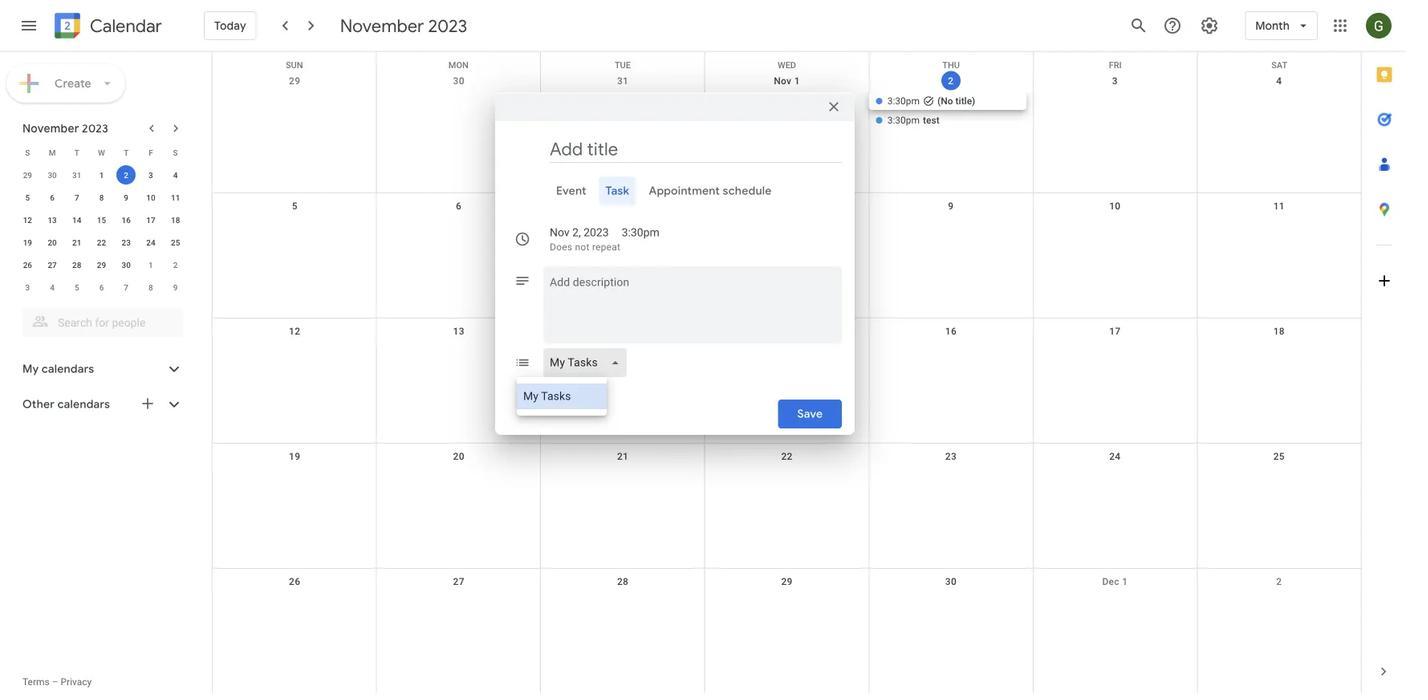 Task type: describe. For each thing, give the bounding box(es) containing it.
task button
[[600, 177, 636, 206]]

1 vertical spatial november 2023
[[22, 121, 108, 136]]

7 inside the december 7 element
[[124, 283, 128, 292]]

8 inside 'element'
[[149, 283, 153, 292]]

1 down wed on the right top of the page
[[795, 75, 800, 87]]

13 inside row group
[[48, 215, 57, 225]]

december 4 element
[[43, 278, 62, 297]]

appointment
[[649, 184, 720, 198]]

event
[[556, 184, 587, 198]]

28 element
[[67, 255, 87, 275]]

3 inside december 3 element
[[25, 283, 30, 292]]

15
[[97, 215, 106, 225]]

row containing sun
[[213, 52, 1362, 70]]

2 inside 'element'
[[124, 170, 128, 180]]

24 inside the november 2023 grid
[[146, 238, 155, 247]]

wed
[[778, 60, 796, 70]]

1 horizontal spatial 22
[[781, 451, 793, 462]]

1 horizontal spatial 24
[[1110, 451, 1121, 462]]

create
[[55, 76, 91, 91]]

my calendars
[[22, 362, 94, 377]]

7 for sun
[[620, 201, 626, 212]]

1 cell from the left
[[213, 92, 377, 131]]

26 element
[[18, 255, 37, 275]]

sat
[[1272, 60, 1288, 70]]

nov for nov 1
[[774, 75, 792, 87]]

26 for 1
[[23, 260, 32, 270]]

december 7 element
[[117, 278, 136, 297]]

test
[[923, 115, 940, 126]]

1 horizontal spatial november 2023
[[340, 14, 468, 37]]

2 vertical spatial 3:30pm
[[622, 226, 660, 239]]

2 cell from the left
[[377, 92, 541, 131]]

1 horizontal spatial 18
[[1274, 326, 1285, 337]]

2 cell
[[114, 164, 139, 186]]

w
[[98, 148, 105, 157]]

23 inside grid
[[122, 238, 131, 247]]

31 for nov 1
[[617, 75, 629, 87]]

28 for dec 1
[[617, 576, 629, 588]]

16 element
[[117, 210, 136, 230]]

5 for november 2023
[[25, 193, 30, 202]]

october 31 element
[[67, 165, 87, 185]]

row containing 3
[[15, 276, 188, 299]]

12 inside "grid"
[[289, 326, 301, 337]]

task
[[606, 184, 630, 198]]

24 element
[[141, 233, 160, 252]]

1 vertical spatial 23
[[946, 451, 957, 462]]

0 vertical spatial 3:30pm
[[888, 96, 920, 107]]

16 inside "grid"
[[946, 326, 957, 337]]

1 horizontal spatial tab list
[[1362, 52, 1407, 649]]

row containing s
[[15, 141, 188, 164]]

appointment schedule
[[649, 184, 772, 198]]

row containing 2
[[213, 68, 1362, 193]]

row containing 29
[[15, 164, 188, 186]]

12 inside row group
[[23, 215, 32, 225]]

12 element
[[18, 210, 37, 230]]

dec
[[1103, 576, 1120, 588]]

task list list box
[[517, 377, 607, 416]]

month button
[[1245, 6, 1318, 45]]

4 for 1
[[173, 170, 178, 180]]

30 element
[[117, 255, 136, 275]]

thu
[[943, 60, 960, 70]]

calendar element
[[51, 10, 162, 45]]

Add description text field
[[544, 273, 842, 331]]

main drawer image
[[19, 16, 39, 35]]

27 element
[[43, 255, 62, 275]]

18 inside the november 2023 grid
[[171, 215, 180, 225]]

28 for 1
[[72, 260, 81, 270]]

3 for 1
[[149, 170, 153, 180]]

repeat
[[592, 242, 621, 253]]

20 element
[[43, 233, 62, 252]]

10 element
[[141, 188, 160, 207]]

25 inside row group
[[171, 238, 180, 247]]

1 s from the left
[[25, 148, 30, 157]]

other calendars
[[22, 397, 110, 412]]

(no title)
[[938, 96, 976, 107]]

21 inside "grid"
[[617, 451, 629, 462]]

december 6 element
[[92, 278, 111, 297]]

22 element
[[92, 233, 111, 252]]

30 inside the october 30 element
[[48, 170, 57, 180]]

grid containing 2
[[212, 52, 1362, 694]]

my tasks option
[[517, 384, 607, 409]]

9 for sun
[[948, 201, 954, 212]]

3 for nov 1
[[1113, 75, 1118, 87]]

5 for sun
[[292, 201, 298, 212]]

today button
[[204, 6, 257, 45]]

schedule
[[723, 184, 772, 198]]

today
[[214, 18, 246, 33]]

terms
[[22, 677, 50, 688]]

november 2023 grid
[[15, 141, 188, 299]]

19 element
[[18, 233, 37, 252]]

2, today element
[[117, 165, 136, 185]]

december 9 element
[[166, 278, 185, 297]]

9 for november 2023
[[124, 193, 128, 202]]

1 right dec
[[1123, 576, 1128, 588]]

0 horizontal spatial 2023
[[82, 121, 108, 136]]

december 5 element
[[67, 278, 87, 297]]

7 for november 2023
[[75, 193, 79, 202]]

1 up december 8 'element'
[[149, 260, 153, 270]]

2 vertical spatial 4
[[50, 283, 55, 292]]

1 horizontal spatial 17
[[1110, 326, 1121, 337]]

23 element
[[117, 233, 136, 252]]



Task type: vqa. For each thing, say whether or not it's contained in the screenshot.


Task type: locate. For each thing, give the bounding box(es) containing it.
1 horizontal spatial 12
[[289, 326, 301, 337]]

22
[[97, 238, 106, 247], [781, 451, 793, 462]]

0 vertical spatial 2023
[[428, 14, 468, 37]]

f
[[149, 148, 153, 157]]

not
[[575, 242, 590, 253]]

event button
[[550, 177, 593, 206]]

0 vertical spatial 22
[[97, 238, 106, 247]]

1 horizontal spatial 25
[[1274, 451, 1285, 462]]

2
[[948, 75, 954, 86], [124, 170, 128, 180], [173, 260, 178, 270], [1277, 576, 1282, 588]]

add other calendars image
[[140, 396, 156, 412]]

3 down fri
[[1113, 75, 1118, 87]]

17 inside the november 2023 grid
[[146, 215, 155, 225]]

7 down task
[[620, 201, 626, 212]]

2 vertical spatial 2023
[[584, 226, 609, 239]]

Search for people text field
[[32, 308, 173, 337]]

9 inside "grid"
[[948, 201, 954, 212]]

1 vertical spatial 16
[[946, 326, 957, 337]]

1 vertical spatial 22
[[781, 451, 793, 462]]

november 2023 up m
[[22, 121, 108, 136]]

1 horizontal spatial 9
[[173, 283, 178, 292]]

calendars
[[42, 362, 94, 377], [58, 397, 110, 412]]

november 2023 up mon on the left of the page
[[340, 14, 468, 37]]

0 vertical spatial november
[[340, 14, 424, 37]]

other
[[22, 397, 55, 412]]

october 29 element
[[18, 165, 37, 185]]

25 element
[[166, 233, 185, 252]]

30
[[453, 75, 465, 87], [48, 170, 57, 180], [122, 260, 131, 270], [946, 576, 957, 588]]

4 for nov 1
[[1277, 75, 1282, 87]]

october 30 element
[[43, 165, 62, 185]]

–
[[52, 677, 58, 688]]

1 vertical spatial 31
[[72, 170, 81, 180]]

1 horizontal spatial 27
[[453, 576, 465, 588]]

nov down wed on the right top of the page
[[774, 75, 792, 87]]

31 inside row group
[[72, 170, 81, 180]]

nov for nov 2, 2023
[[550, 226, 570, 239]]

privacy
[[61, 677, 92, 688]]

0 horizontal spatial 7
[[75, 193, 79, 202]]

calendars up other calendars on the left bottom of page
[[42, 362, 94, 377]]

7 down the 30 element
[[124, 283, 128, 292]]

privacy link
[[61, 677, 92, 688]]

13 element
[[43, 210, 62, 230]]

27 inside "grid"
[[453, 576, 465, 588]]

1 vertical spatial 17
[[1110, 326, 1121, 337]]

9 inside row
[[173, 283, 178, 292]]

2 s from the left
[[173, 148, 178, 157]]

13 inside "grid"
[[453, 326, 465, 337]]

0 horizontal spatial 20
[[48, 238, 57, 247]]

calendars for my calendars
[[42, 362, 94, 377]]

28
[[72, 260, 81, 270], [617, 576, 629, 588]]

3:30pm test
[[888, 115, 940, 126]]

fri
[[1109, 60, 1122, 70]]

29
[[289, 75, 301, 87], [23, 170, 32, 180], [97, 260, 106, 270], [781, 576, 793, 588]]

1 horizontal spatial 11
[[1274, 201, 1285, 212]]

t up 2 cell
[[124, 148, 129, 157]]

1 horizontal spatial 21
[[617, 451, 629, 462]]

1 horizontal spatial 8
[[149, 283, 153, 292]]

3 down 26 element
[[25, 283, 30, 292]]

calendars for other calendars
[[58, 397, 110, 412]]

december 2 element
[[166, 255, 185, 275]]

4 cell from the left
[[705, 92, 869, 131]]

27 for 1
[[48, 260, 57, 270]]

7
[[75, 193, 79, 202], [620, 201, 626, 212], [124, 283, 128, 292]]

1 vertical spatial 4
[[173, 170, 178, 180]]

row group
[[15, 164, 188, 299]]

nov 2, 2023
[[550, 226, 609, 239]]

0 horizontal spatial 28
[[72, 260, 81, 270]]

2 t from the left
[[124, 148, 129, 157]]

31 inside "grid"
[[617, 75, 629, 87]]

tab list containing event
[[508, 177, 842, 206]]

17 element
[[141, 210, 160, 230]]

3:30pm down task
[[622, 226, 660, 239]]

1 vertical spatial 19
[[289, 451, 301, 462]]

november
[[340, 14, 424, 37], [22, 121, 79, 136]]

t
[[74, 148, 79, 157], [124, 148, 129, 157]]

0 horizontal spatial 17
[[146, 215, 155, 225]]

14 element
[[67, 210, 87, 230]]

10 for sun
[[1110, 201, 1121, 212]]

s up october 29 element
[[25, 148, 30, 157]]

0 vertical spatial 21
[[72, 238, 81, 247]]

0 horizontal spatial 13
[[48, 215, 57, 225]]

0 horizontal spatial 27
[[48, 260, 57, 270]]

1 horizontal spatial 2023
[[428, 14, 468, 37]]

0 horizontal spatial 16
[[122, 215, 131, 225]]

6 for november 2023
[[50, 193, 55, 202]]

1 horizontal spatial 19
[[289, 451, 301, 462]]

26 for dec 1
[[289, 576, 301, 588]]

0 vertical spatial 26
[[23, 260, 32, 270]]

11 inside 11 element
[[171, 193, 180, 202]]

0 vertical spatial 4
[[1277, 75, 1282, 87]]

1 horizontal spatial 5
[[75, 283, 79, 292]]

0 vertical spatial 23
[[122, 238, 131, 247]]

1 horizontal spatial 31
[[617, 75, 629, 87]]

4 inside "grid"
[[1277, 75, 1282, 87]]

10 inside row group
[[146, 193, 155, 202]]

9
[[124, 193, 128, 202], [948, 201, 954, 212], [173, 283, 178, 292]]

0 horizontal spatial 21
[[72, 238, 81, 247]]

title)
[[956, 96, 976, 107]]

create button
[[6, 64, 125, 103]]

tab list
[[1362, 52, 1407, 649], [508, 177, 842, 206]]

27 for dec 1
[[453, 576, 465, 588]]

nov up does
[[550, 226, 570, 239]]

20 inside '20' 'element'
[[48, 238, 57, 247]]

1 vertical spatial 27
[[453, 576, 465, 588]]

3 inside "grid"
[[1113, 75, 1118, 87]]

0 horizontal spatial 19
[[23, 238, 32, 247]]

1 horizontal spatial 28
[[617, 576, 629, 588]]

1 vertical spatial 25
[[1274, 451, 1285, 462]]

0 vertical spatial 20
[[48, 238, 57, 247]]

16 inside row group
[[122, 215, 131, 225]]

22 inside 'element'
[[97, 238, 106, 247]]

27 inside row group
[[48, 260, 57, 270]]

1 vertical spatial nov
[[550, 226, 570, 239]]

does
[[550, 242, 573, 253]]

10 inside "grid"
[[1110, 201, 1121, 212]]

0 horizontal spatial 24
[[146, 238, 155, 247]]

1 vertical spatial 24
[[1110, 451, 1121, 462]]

1 vertical spatial 13
[[453, 326, 465, 337]]

20 inside "grid"
[[453, 451, 465, 462]]

6
[[50, 193, 55, 202], [456, 201, 462, 212], [99, 283, 104, 292]]

0 vertical spatial 3
[[1113, 75, 1118, 87]]

calendar
[[90, 15, 162, 37]]

12
[[23, 215, 32, 225], [289, 326, 301, 337]]

4 down sat
[[1277, 75, 1282, 87]]

0 horizontal spatial 4
[[50, 283, 55, 292]]

1 vertical spatial 3:30pm
[[888, 115, 920, 126]]

0 horizontal spatial 10
[[146, 193, 155, 202]]

tue
[[615, 60, 631, 70]]

2 horizontal spatial 3
[[1113, 75, 1118, 87]]

sun
[[286, 60, 303, 70]]

2023 up w at the top of the page
[[82, 121, 108, 136]]

29 element
[[92, 255, 111, 275]]

1 horizontal spatial 7
[[124, 283, 128, 292]]

30 inside the 30 element
[[122, 260, 131, 270]]

0 horizontal spatial 31
[[72, 170, 81, 180]]

5 inside december 5 element
[[75, 283, 79, 292]]

21 element
[[67, 233, 87, 252]]

8 up 15 element
[[99, 193, 104, 202]]

2,
[[573, 226, 581, 239]]

17
[[146, 215, 155, 225], [1110, 326, 1121, 337]]

0 horizontal spatial 23
[[122, 238, 131, 247]]

28 inside 'element'
[[72, 260, 81, 270]]

terms link
[[22, 677, 50, 688]]

0 horizontal spatial 12
[[23, 215, 32, 225]]

18 element
[[166, 210, 185, 230]]

3 cell from the left
[[541, 92, 705, 131]]

december 3 element
[[18, 278, 37, 297]]

month
[[1256, 18, 1290, 33]]

11
[[171, 193, 180, 202], [1274, 201, 1285, 212]]

0 horizontal spatial 3
[[25, 283, 30, 292]]

2 horizontal spatial 2023
[[584, 226, 609, 239]]

15 element
[[92, 210, 111, 230]]

0 horizontal spatial 5
[[25, 193, 30, 202]]

4 up 11 element
[[173, 170, 178, 180]]

21 inside row group
[[72, 238, 81, 247]]

mon
[[449, 60, 469, 70]]

4 down 27 element at top left
[[50, 283, 55, 292]]

2 horizontal spatial 7
[[620, 201, 626, 212]]

1 vertical spatial 20
[[453, 451, 465, 462]]

appointment schedule button
[[643, 177, 778, 206]]

5 inside "grid"
[[292, 201, 298, 212]]

21
[[72, 238, 81, 247], [617, 451, 629, 462]]

cell
[[213, 92, 377, 131], [377, 92, 541, 131], [541, 92, 705, 131], [705, 92, 869, 131], [869, 92, 1033, 131], [1033, 92, 1197, 131], [1197, 92, 1362, 131]]

10 for november 2023
[[146, 193, 155, 202]]

0 horizontal spatial s
[[25, 148, 30, 157]]

2023
[[428, 14, 468, 37], [82, 121, 108, 136], [584, 226, 609, 239]]

dec 1
[[1103, 576, 1128, 588]]

3 down f on the top left of the page
[[149, 170, 153, 180]]

0 vertical spatial 25
[[171, 238, 180, 247]]

3:30pm
[[888, 96, 920, 107], [888, 115, 920, 126], [622, 226, 660, 239]]

my calendars button
[[3, 356, 199, 382]]

december 1 element
[[141, 255, 160, 275]]

4
[[1277, 75, 1282, 87], [173, 170, 178, 180], [50, 283, 55, 292]]

grid
[[212, 52, 1362, 694]]

1 horizontal spatial 16
[[946, 326, 957, 337]]

11 for sun
[[1274, 201, 1285, 212]]

1 down w at the top of the page
[[99, 170, 104, 180]]

1 horizontal spatial nov
[[774, 75, 792, 87]]

0 horizontal spatial t
[[74, 148, 79, 157]]

2 vertical spatial 3
[[25, 283, 30, 292]]

26
[[23, 260, 32, 270], [289, 576, 301, 588]]

0 vertical spatial november 2023
[[340, 14, 468, 37]]

14
[[72, 215, 81, 225]]

0 vertical spatial 17
[[146, 215, 155, 225]]

16
[[122, 215, 131, 225], [946, 326, 957, 337]]

19 inside "grid"
[[289, 451, 301, 462]]

6 cell from the left
[[1033, 92, 1197, 131]]

1 horizontal spatial 4
[[173, 170, 178, 180]]

cell containing 3:30pm
[[869, 92, 1033, 131]]

31
[[617, 75, 629, 87], [72, 170, 81, 180]]

1 t from the left
[[74, 148, 79, 157]]

1 vertical spatial 26
[[289, 576, 301, 588]]

0 vertical spatial 24
[[146, 238, 155, 247]]

19
[[23, 238, 32, 247], [289, 451, 301, 462]]

2 horizontal spatial 5
[[292, 201, 298, 212]]

1 vertical spatial 28
[[617, 576, 629, 588]]

8
[[99, 193, 104, 202], [149, 283, 153, 292]]

0 horizontal spatial tab list
[[508, 177, 842, 206]]

row group containing 29
[[15, 164, 188, 299]]

31 down the tue
[[617, 75, 629, 87]]

0 vertical spatial nov
[[774, 75, 792, 87]]

24
[[146, 238, 155, 247], [1110, 451, 1121, 462]]

31 for 1
[[72, 170, 81, 180]]

None search field
[[0, 302, 199, 337]]

does not repeat
[[550, 242, 621, 253]]

5 cell from the left
[[869, 92, 1033, 131]]

1 horizontal spatial november
[[340, 14, 424, 37]]

0 vertical spatial calendars
[[42, 362, 94, 377]]

2023 up repeat
[[584, 226, 609, 239]]

13
[[48, 215, 57, 225], [453, 326, 465, 337]]

t up 'october 31' element
[[74, 148, 79, 157]]

1 horizontal spatial 23
[[946, 451, 957, 462]]

s
[[25, 148, 30, 157], [173, 148, 178, 157]]

settings menu image
[[1200, 16, 1220, 35]]

19 inside row group
[[23, 238, 32, 247]]

november 2023
[[340, 14, 468, 37], [22, 121, 108, 136]]

None field
[[544, 348, 633, 377]]

3:30pm left test
[[888, 115, 920, 126]]

3:30pm up the 3:30pm test
[[888, 96, 920, 107]]

8 down "december 1" element
[[149, 283, 153, 292]]

11 element
[[166, 188, 185, 207]]

calendar heading
[[87, 15, 162, 37]]

s right f on the top left of the page
[[173, 148, 178, 157]]

0 horizontal spatial nov
[[550, 226, 570, 239]]

0 vertical spatial 27
[[48, 260, 57, 270]]

other calendars button
[[3, 392, 199, 417]]

11 inside "grid"
[[1274, 201, 1285, 212]]

my
[[22, 362, 39, 377]]

0 vertical spatial 12
[[23, 215, 32, 225]]

2 horizontal spatial 9
[[948, 201, 954, 212]]

terms – privacy
[[22, 677, 92, 688]]

7 down 'october 31' element
[[75, 193, 79, 202]]

december 8 element
[[141, 278, 160, 297]]

5
[[25, 193, 30, 202], [292, 201, 298, 212], [75, 283, 79, 292]]

11 for november 2023
[[171, 193, 180, 202]]

23
[[122, 238, 131, 247], [946, 451, 957, 462]]

0 horizontal spatial 11
[[171, 193, 180, 202]]

25
[[171, 238, 180, 247], [1274, 451, 1285, 462]]

0 vertical spatial 8
[[99, 193, 104, 202]]

0 horizontal spatial 18
[[171, 215, 180, 225]]

1 horizontal spatial 20
[[453, 451, 465, 462]]

(no
[[938, 96, 953, 107]]

26 inside 26 element
[[23, 260, 32, 270]]

1
[[795, 75, 800, 87], [99, 170, 104, 180], [149, 260, 153, 270], [1123, 576, 1128, 588]]

1 vertical spatial 21
[[617, 451, 629, 462]]

6 for sun
[[456, 201, 462, 212]]

7 cell from the left
[[1197, 92, 1362, 131]]

row
[[213, 52, 1362, 70], [213, 68, 1362, 193], [15, 141, 188, 164], [15, 164, 188, 186], [15, 186, 188, 209], [213, 193, 1362, 319], [15, 209, 188, 231], [15, 231, 188, 254], [15, 254, 188, 276], [15, 276, 188, 299], [213, 319, 1362, 444], [213, 444, 1362, 569], [213, 569, 1362, 694]]

3
[[1113, 75, 1118, 87], [149, 170, 153, 180], [25, 283, 30, 292]]

1 vertical spatial 12
[[289, 326, 301, 337]]

1 vertical spatial november
[[22, 121, 79, 136]]

2023 up mon on the left of the page
[[428, 14, 468, 37]]

31 right the october 30 element
[[72, 170, 81, 180]]

0 horizontal spatial november
[[22, 121, 79, 136]]

1 horizontal spatial 6
[[99, 283, 104, 292]]

0 horizontal spatial 9
[[124, 193, 128, 202]]

20
[[48, 238, 57, 247], [453, 451, 465, 462]]

nov 1
[[774, 75, 800, 87]]

0 vertical spatial 19
[[23, 238, 32, 247]]

10
[[146, 193, 155, 202], [1110, 201, 1121, 212]]

nov
[[774, 75, 792, 87], [550, 226, 570, 239]]

27
[[48, 260, 57, 270], [453, 576, 465, 588]]

m
[[49, 148, 56, 157]]

0 horizontal spatial 26
[[23, 260, 32, 270]]

18
[[171, 215, 180, 225], [1274, 326, 1285, 337]]

Add title text field
[[550, 137, 842, 161]]

calendars down my calendars dropdown button
[[58, 397, 110, 412]]



